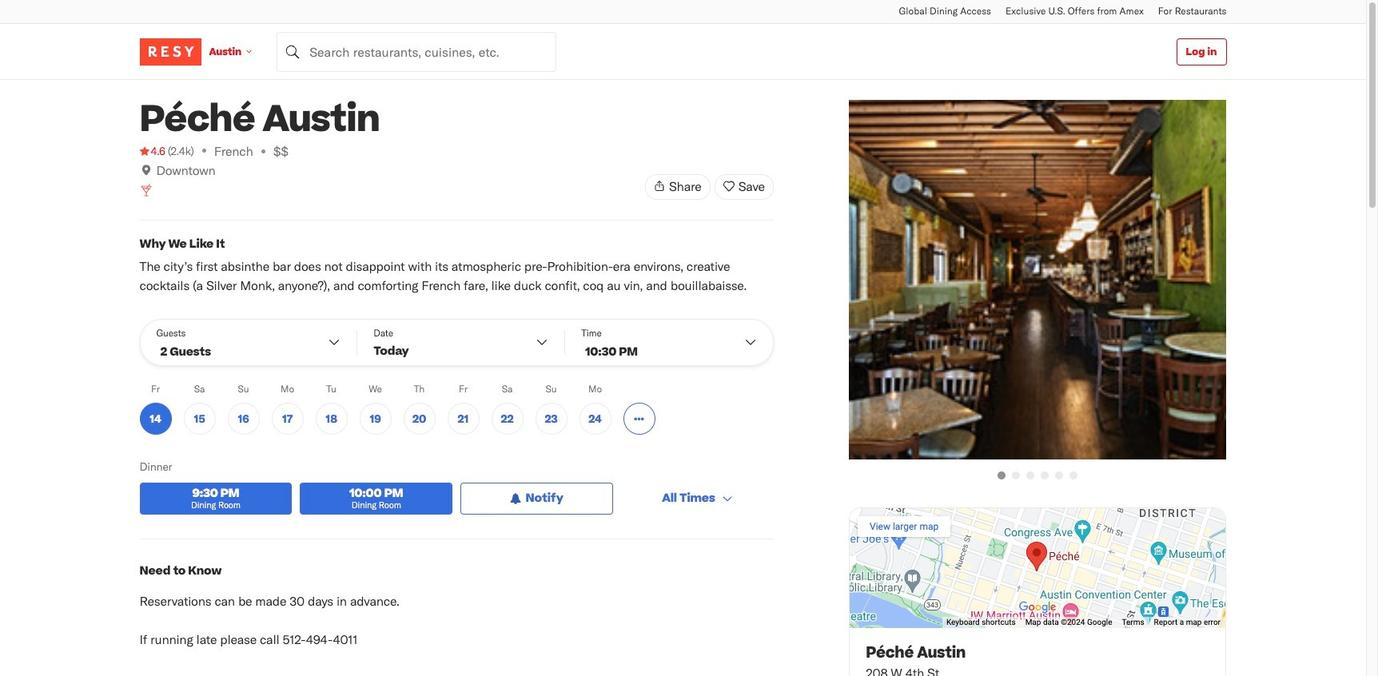 Task type: locate. For each thing, give the bounding box(es) containing it.
Search restaurants, cuisines, etc. text field
[[277, 32, 557, 72]]

None field
[[277, 32, 557, 72]]



Task type: describe. For each thing, give the bounding box(es) containing it.
4.6 out of 5 stars image
[[140, 143, 165, 159]]



Task type: vqa. For each thing, say whether or not it's contained in the screenshot.
The Climbing image
no



